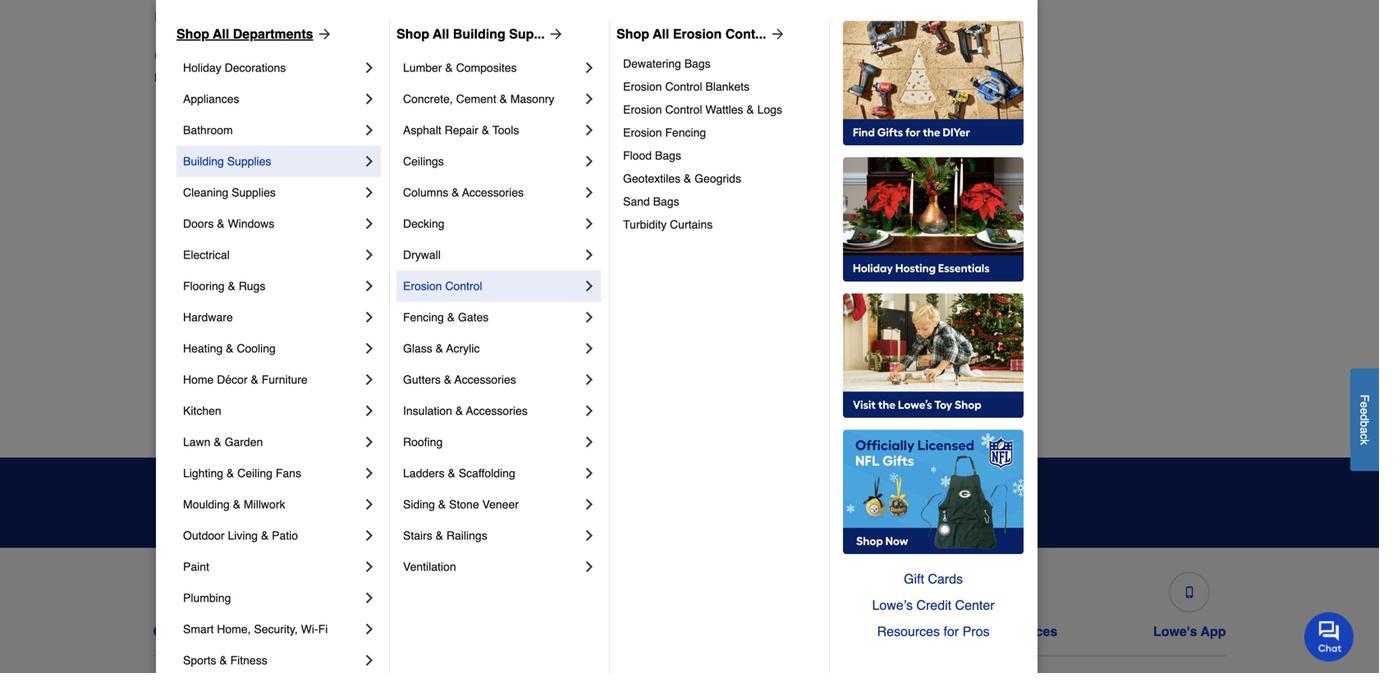 Task type: locate. For each thing, give the bounding box(es) containing it.
0 horizontal spatial center
[[627, 624, 668, 639]]

chevron right image for lighting & ceiling fans
[[361, 465, 378, 481]]

0 horizontal spatial building
[[183, 155, 224, 168]]

deals,
[[368, 483, 426, 506]]

arrow right image inside 'shop all departments' link
[[313, 26, 333, 42]]

bags
[[684, 57, 711, 70], [655, 149, 681, 162], [653, 195, 679, 208]]

ladders
[[403, 467, 445, 480]]

sewell
[[970, 221, 1004, 234]]

bags inside dewatering bags "link"
[[684, 57, 711, 70]]

accessories down gutters & accessories 'link'
[[466, 404, 528, 417]]

0 horizontal spatial a
[[186, 9, 193, 24]]

1 horizontal spatial new
[[354, 9, 380, 24]]

0 horizontal spatial arrow right image
[[313, 26, 333, 42]]

chevron right image for sports & fitness
[[361, 652, 378, 669]]

& for lumber & composites
[[445, 61, 453, 74]]

fencing down erosion control wattles & logs on the top of page
[[665, 126, 706, 139]]

& for lighting & ceiling fans
[[227, 467, 234, 480]]

lumber
[[403, 61, 442, 74]]

fencing inside fencing & gates link
[[403, 311, 444, 324]]

0 vertical spatial center
[[955, 598, 995, 613]]

& right lumber
[[445, 61, 453, 74]]

bags inside sand bags link
[[653, 195, 679, 208]]

shop down find a store
[[177, 26, 209, 41]]

1 all from the left
[[213, 26, 229, 41]]

0 vertical spatial cards
[[928, 571, 963, 586]]

d
[[1358, 414, 1371, 421]]

mobile image
[[1184, 587, 1195, 598]]

fencing up glass
[[403, 311, 444, 324]]

holmdel
[[435, 254, 477, 267]]

1 horizontal spatial shop
[[397, 26, 429, 41]]

erosion up the flood
[[623, 126, 662, 139]]

fencing & gates link
[[403, 302, 581, 333]]

control down erosion control blankets
[[665, 103, 702, 116]]

bags up erosion control blankets
[[684, 57, 711, 70]]

2 arrow right image from the left
[[545, 26, 565, 42]]

arrow right image
[[313, 26, 333, 42], [545, 26, 565, 42], [766, 26, 786, 42]]

& for doors & windows
[[217, 217, 225, 230]]

& inside "link"
[[438, 498, 446, 511]]

ceilings link
[[403, 146, 581, 177]]

moulding & millwork link
[[183, 489, 361, 520]]

chevron right image for concrete, cement & masonry
[[581, 91, 598, 107]]

gutters & accessories
[[403, 373, 516, 386]]

accessories up decking link at the top of the page
[[462, 186, 524, 199]]

2 vertical spatial jersey
[[435, 320, 469, 333]]

2 horizontal spatial shop
[[617, 26, 649, 41]]

delran
[[167, 221, 201, 234]]

bayonne
[[167, 123, 213, 136]]

& right cement
[[500, 92, 507, 105]]

& right doors
[[217, 217, 225, 230]]

chevron right image for columns & accessories
[[581, 184, 598, 201]]

arrow right image inside shop all erosion cont... link
[[766, 26, 786, 42]]

erosion up dewatering bags "link"
[[673, 26, 722, 41]]

supplies inside cleaning supplies link
[[232, 186, 276, 199]]

chevron right image for heating & cooling
[[361, 340, 378, 357]]

holmdel link
[[435, 252, 477, 269]]

princeton
[[970, 156, 1019, 169]]

erosion up erosion fencing
[[623, 103, 662, 116]]

columns & accessories
[[403, 186, 524, 199]]

woodbridge link
[[970, 417, 1032, 433]]

chevron right image for electrical
[[361, 247, 378, 263]]

0 vertical spatial control
[[665, 80, 702, 93]]

1 horizontal spatial arrow right image
[[545, 26, 565, 42]]

fencing
[[665, 126, 706, 139], [403, 311, 444, 324]]

3 arrow right image from the left
[[766, 26, 786, 42]]

1 vertical spatial cards
[[794, 624, 831, 639]]

accessories inside 'link'
[[454, 373, 516, 386]]

accessories up insulation & accessories link
[[454, 373, 516, 386]]

shop
[[177, 26, 209, 41], [397, 26, 429, 41], [617, 26, 649, 41]]

princeton link
[[970, 154, 1019, 170]]

erosion fencing link
[[623, 121, 818, 144]]

chevron right image for stairs & railings
[[581, 527, 598, 544]]

0 vertical spatial new
[[354, 9, 380, 24]]

0 horizontal spatial city
[[154, 45, 192, 67]]

glass & acrylic link
[[403, 333, 581, 364]]

cooling
[[237, 342, 276, 355]]

all for departments
[[213, 26, 229, 41]]

1 horizontal spatial jersey
[[384, 9, 422, 24]]

e up d
[[1358, 402, 1371, 408]]

chevron right image
[[361, 59, 378, 76], [581, 59, 598, 76], [361, 91, 378, 107], [361, 122, 378, 138], [581, 153, 598, 169], [581, 184, 598, 201], [361, 278, 378, 294], [581, 278, 598, 294], [581, 340, 598, 357], [361, 371, 378, 388], [581, 403, 598, 419], [361, 465, 378, 481], [581, 465, 598, 481], [361, 527, 378, 544], [581, 527, 598, 544], [361, 559, 378, 575], [361, 590, 378, 606], [361, 652, 378, 669]]

chevron right image for holiday decorations
[[361, 59, 378, 76]]

supplies inside building supplies link
[[227, 155, 271, 168]]

0 vertical spatial city
[[154, 45, 192, 67]]

0 vertical spatial fencing
[[665, 126, 706, 139]]

cleaning supplies
[[183, 186, 276, 199]]

1 horizontal spatial lowe's
[[537, 624, 581, 639]]

arrow right image inside shop all building sup... link
[[545, 26, 565, 42]]

us
[[206, 624, 222, 639]]

2 vertical spatial accessories
[[466, 404, 528, 417]]

& right us
[[226, 624, 236, 639]]

1 horizontal spatial all
[[433, 26, 449, 41]]

delran link
[[167, 220, 201, 236]]

0 horizontal spatial all
[[213, 26, 229, 41]]

city directory lowe's stores in new jersey
[[154, 45, 302, 84]]

supplies up 'cleaning supplies'
[[227, 155, 271, 168]]

turnersville
[[970, 320, 1029, 333]]

1 vertical spatial east
[[167, 320, 190, 333]]

1 vertical spatial supplies
[[232, 186, 276, 199]]

all up dewatering bags
[[653, 26, 669, 41]]

fencing inside erosion fencing link
[[665, 126, 706, 139]]

& left the stone
[[438, 498, 446, 511]]

bags for dewatering bags
[[684, 57, 711, 70]]

bags down erosion fencing
[[655, 149, 681, 162]]

lowe's for lowe's app
[[1153, 624, 1197, 639]]

0 vertical spatial bags
[[684, 57, 711, 70]]

chevron right image for fencing & gates
[[581, 309, 598, 325]]

chevron right image for home décor & furniture
[[361, 371, 378, 388]]

bags inside the flood bags link
[[655, 149, 681, 162]]

lowe's app link
[[1153, 565, 1226, 639]]

supplies for building supplies
[[227, 155, 271, 168]]

control down holmdel "link"
[[445, 279, 482, 293]]

& right stairs
[[436, 529, 443, 542]]

0 vertical spatial east
[[167, 287, 190, 300]]

rio
[[970, 188, 988, 202]]

security,
[[254, 623, 298, 636]]

share.
[[609, 509, 643, 522]]

& left millwork
[[233, 498, 241, 511]]

building up composites
[[453, 26, 505, 41]]

1 east from the top
[[167, 287, 190, 300]]

0 horizontal spatial jersey
[[268, 71, 302, 84]]

smart home, security, wi-fi link
[[183, 614, 361, 645]]

outdoor living & patio
[[183, 529, 298, 542]]

& left rugs
[[228, 279, 235, 293]]

& right ladders
[[448, 467, 455, 480]]

1 vertical spatial city
[[472, 320, 492, 333]]

decorations
[[225, 61, 286, 74]]

flooring & rugs link
[[183, 270, 361, 302]]

0 vertical spatial credit
[[916, 598, 952, 613]]

geotextiles & geogrids
[[623, 172, 741, 185]]

app
[[1201, 624, 1226, 639]]

& left ceiling
[[227, 467, 234, 480]]

1 arrow right image from the left
[[313, 26, 333, 42]]

& for siding & stone veneer
[[438, 498, 446, 511]]

& right the lawn
[[214, 435, 221, 449]]

we've
[[505, 509, 538, 522]]

1 horizontal spatial gift cards
[[904, 571, 963, 586]]

0 vertical spatial accessories
[[462, 186, 524, 199]]

all down "store"
[[213, 26, 229, 41]]

1 vertical spatial credit
[[585, 624, 623, 639]]

chevron right image for asphalt repair & tools
[[581, 122, 598, 138]]

0 vertical spatial a
[[186, 9, 193, 24]]

resources for pros link
[[843, 618, 1024, 645]]

chevron right image for insulation & accessories
[[581, 403, 598, 419]]

chevron right image for moulding & millwork
[[361, 496, 378, 513]]

1 vertical spatial bags
[[655, 149, 681, 162]]

1 horizontal spatial credit
[[916, 598, 952, 613]]

3 all from the left
[[653, 26, 669, 41]]

2 horizontal spatial arrow right image
[[766, 26, 786, 42]]

control down dewatering bags
[[665, 80, 702, 93]]

shop all erosion cont... link
[[617, 24, 786, 44]]

0 horizontal spatial shop
[[177, 26, 209, 41]]

all up lumber
[[433, 26, 449, 41]]

1 vertical spatial fencing
[[403, 311, 444, 324]]

control inside 'link'
[[665, 103, 702, 116]]

find gifts for the diyer. image
[[843, 21, 1024, 146]]

1 vertical spatial building
[[183, 155, 224, 168]]

& left logs
[[747, 103, 754, 116]]

accessories for insulation & accessories
[[466, 404, 528, 417]]

and
[[538, 483, 573, 506]]

1 shop from the left
[[177, 26, 209, 41]]

2 shop from the left
[[397, 26, 429, 41]]

concrete, cement & masonry link
[[403, 83, 581, 114]]

& for insulation & accessories
[[455, 404, 463, 417]]

butler link
[[167, 187, 197, 203]]

1 vertical spatial accessories
[[454, 373, 516, 386]]

east brunswick
[[167, 287, 246, 300]]

east down deptford
[[167, 287, 190, 300]]

e up b
[[1358, 408, 1371, 414]]

& left patio
[[261, 529, 269, 542]]

gift
[[904, 571, 924, 586], [768, 624, 790, 639]]

1 horizontal spatial center
[[955, 598, 995, 613]]

& right décor
[[251, 373, 258, 386]]

shop up dewatering
[[617, 26, 649, 41]]

chevron right image for glass & acrylic
[[581, 340, 598, 357]]

0 vertical spatial jersey
[[384, 9, 422, 24]]

erosion down dewatering
[[623, 80, 662, 93]]

2 horizontal spatial all
[[653, 26, 669, 41]]

cleaning supplies link
[[183, 177, 361, 208]]

2 horizontal spatial lowe's
[[1153, 624, 1197, 639]]

3 shop from the left
[[617, 26, 649, 41]]

2 east from the top
[[167, 320, 190, 333]]

bathroom link
[[183, 114, 361, 146]]

shop down new jersey
[[397, 26, 429, 41]]

holiday
[[183, 61, 221, 74]]

1 vertical spatial new
[[241, 71, 264, 84]]

0 horizontal spatial gift
[[768, 624, 790, 639]]

concrete, cement & masonry
[[403, 92, 554, 105]]

chevron right image
[[581, 91, 598, 107], [581, 122, 598, 138], [361, 153, 378, 169], [361, 184, 378, 201], [361, 215, 378, 232], [581, 215, 598, 232], [361, 247, 378, 263], [581, 247, 598, 263], [361, 309, 378, 325], [581, 309, 598, 325], [361, 340, 378, 357], [581, 371, 598, 388], [361, 403, 378, 419], [361, 434, 378, 450], [581, 434, 598, 450], [361, 496, 378, 513], [581, 496, 598, 513], [581, 559, 598, 575], [361, 621, 378, 637]]

& for columns & accessories
[[452, 186, 459, 199]]

arrow right image up dewatering bags "link"
[[766, 26, 786, 42]]

chevron right image for paint
[[361, 559, 378, 575]]

& down gutters & accessories at the left of page
[[455, 404, 463, 417]]

visit the lowe's toy shop. image
[[843, 293, 1024, 418]]

1 vertical spatial control
[[665, 103, 702, 116]]

new
[[354, 9, 380, 24], [241, 71, 264, 84]]

drywall link
[[403, 239, 581, 270]]

2 vertical spatial bags
[[653, 195, 679, 208]]

1 horizontal spatial cards
[[928, 571, 963, 586]]

lowe's
[[154, 71, 190, 84], [537, 624, 581, 639], [1153, 624, 1197, 639]]

chevron right image for building supplies
[[361, 153, 378, 169]]

1 horizontal spatial gift
[[904, 571, 924, 586]]

sand
[[623, 195, 650, 208]]

2 vertical spatial control
[[445, 279, 482, 293]]

appliances link
[[183, 83, 361, 114]]

grande
[[991, 188, 1029, 202]]

& right columns
[[452, 186, 459, 199]]

arrow right image up holiday decorations link
[[313, 26, 333, 42]]

1 vertical spatial gift cards
[[768, 624, 831, 639]]

0 horizontal spatial gift cards
[[768, 624, 831, 639]]

chevron right image for flooring & rugs
[[361, 278, 378, 294]]

flemington link
[[435, 121, 492, 138]]

0 horizontal spatial fencing
[[403, 311, 444, 324]]

jersey up glass & acrylic
[[435, 320, 469, 333]]

credit for lowe's
[[916, 598, 952, 613]]

1 horizontal spatial fencing
[[665, 126, 706, 139]]

1 vertical spatial gift
[[768, 624, 790, 639]]

erosion for erosion fencing
[[623, 126, 662, 139]]

insulation & accessories link
[[403, 395, 581, 426]]

flood bags link
[[623, 144, 818, 167]]

roofing link
[[403, 426, 581, 458]]

& left geogrids
[[684, 172, 691, 185]]

0 vertical spatial building
[[453, 26, 505, 41]]

erosion inside 'link'
[[623, 103, 662, 116]]

1 horizontal spatial city
[[472, 320, 492, 333]]

sign up form
[[663, 481, 1011, 525]]

chevron right image for kitchen
[[361, 403, 378, 419]]

bags up turbidity curtains
[[653, 195, 679, 208]]

a right find
[[186, 9, 193, 24]]

east
[[167, 287, 190, 300], [167, 320, 190, 333]]

chevron right image for ventilation
[[581, 559, 598, 575]]

arrow right image for shop all building sup...
[[545, 26, 565, 42]]

stairs
[[403, 529, 432, 542]]

0 vertical spatial supplies
[[227, 155, 271, 168]]

arrow right image up masonry
[[545, 26, 565, 42]]

& right glass
[[436, 342, 443, 355]]

& right sports on the bottom left of the page
[[219, 654, 227, 667]]

tools
[[492, 123, 519, 137]]

1 e from the top
[[1358, 402, 1371, 408]]

arrow right image for shop all departments
[[313, 26, 333, 42]]

building up cleaning
[[183, 155, 224, 168]]

0 horizontal spatial credit
[[585, 624, 623, 639]]

& left gates
[[447, 311, 455, 324]]

jersey inside city directory lowe's stores in new jersey
[[268, 71, 302, 84]]

accessories
[[462, 186, 524, 199], [454, 373, 516, 386], [466, 404, 528, 417]]

center
[[955, 598, 995, 613], [627, 624, 668, 639]]

hackettstown link
[[435, 154, 504, 170]]

& down "rutherford"
[[226, 342, 234, 355]]

1 vertical spatial center
[[627, 624, 668, 639]]

1 horizontal spatial a
[[1358, 427, 1371, 434]]

chevron right image for smart home, security, wi-fi
[[361, 621, 378, 637]]

& for sports & fitness
[[219, 654, 227, 667]]

got
[[541, 509, 559, 522]]

credit
[[916, 598, 952, 613], [585, 624, 623, 639]]

chevron right image for hardware
[[361, 309, 378, 325]]

order
[[362, 624, 398, 639]]

logs
[[757, 103, 782, 116]]

sports & fitness link
[[183, 645, 361, 673]]

erosion down drywall
[[403, 279, 442, 293]]

& down lawnside link
[[444, 373, 452, 386]]

1 vertical spatial jersey
[[268, 71, 302, 84]]

sand bags
[[623, 195, 679, 208]]

electrical link
[[183, 239, 361, 270]]

2 all from the left
[[433, 26, 449, 41]]

shop for shop all erosion cont...
[[617, 26, 649, 41]]

& for stairs & railings
[[436, 529, 443, 542]]

find a store link
[[154, 7, 230, 27]]

cards
[[928, 571, 963, 586], [794, 624, 831, 639]]

heating & cooling link
[[183, 333, 361, 364]]

drywall
[[403, 248, 441, 261]]

jersey up lumber
[[384, 9, 422, 24]]

wi-
[[301, 623, 318, 636]]

veneer
[[482, 498, 519, 511]]

1 vertical spatial a
[[1358, 427, 1371, 434]]

east brunswick link
[[167, 285, 246, 302]]

0 horizontal spatial cards
[[794, 624, 831, 639]]

dewatering bags
[[623, 57, 711, 70]]

supplies for cleaning supplies
[[232, 186, 276, 199]]

new inside city directory lowe's stores in new jersey
[[241, 71, 264, 84]]

0 horizontal spatial lowe's
[[154, 71, 190, 84]]

building supplies link
[[183, 146, 361, 177]]

shop all departments
[[177, 26, 313, 41]]

jersey down departments
[[268, 71, 302, 84]]

supplies up windows
[[232, 186, 276, 199]]

windows
[[228, 217, 274, 230]]

east up heating
[[167, 320, 190, 333]]

a up 'k'
[[1358, 427, 1371, 434]]

0 horizontal spatial new
[[241, 71, 264, 84]]

1 horizontal spatial gift cards link
[[843, 566, 1024, 592]]



Task type: describe. For each thing, give the bounding box(es) containing it.
contact us & faq link
[[153, 565, 266, 639]]

shop for shop all departments
[[177, 26, 209, 41]]

& inside 'link'
[[747, 103, 754, 116]]

chevron right image for cleaning supplies
[[361, 184, 378, 201]]

ventilation
[[403, 560, 456, 573]]

ladders & scaffolding
[[403, 467, 515, 480]]

& for flooring & rugs
[[228, 279, 235, 293]]

2 e from the top
[[1358, 408, 1371, 414]]

pros
[[963, 624, 990, 639]]

new inside button
[[354, 9, 380, 24]]

credit for lowe's
[[585, 624, 623, 639]]

paint
[[183, 560, 209, 573]]

bayonne link
[[167, 121, 213, 138]]

dewatering
[[623, 57, 681, 70]]

jersey inside button
[[384, 9, 422, 24]]

blankets
[[705, 80, 750, 93]]

gutters
[[403, 373, 441, 386]]

chevron right image for gutters & accessories
[[581, 371, 598, 388]]

railings
[[447, 529, 487, 542]]

find
[[154, 9, 182, 24]]

ideas
[[562, 509, 592, 522]]

toms river link
[[970, 285, 1028, 302]]

up
[[966, 495, 984, 510]]

doors & windows link
[[183, 208, 361, 239]]

moulding & millwork
[[183, 498, 285, 511]]

chevron right image for ceilings
[[581, 153, 598, 169]]

0 horizontal spatial gift cards link
[[764, 565, 835, 639]]

lawn
[[183, 435, 211, 449]]

moulding
[[183, 498, 230, 511]]

erosion control wattles & logs link
[[623, 98, 818, 121]]

lowe's inside city directory lowe's stores in new jersey
[[154, 71, 190, 84]]

f e e d b a c k
[[1358, 395, 1371, 445]]

cement
[[456, 92, 496, 105]]

union
[[970, 353, 1000, 366]]

turbidity
[[623, 218, 667, 231]]

paint link
[[183, 551, 361, 582]]

voorhees link
[[970, 384, 1019, 400]]

decking
[[403, 217, 445, 230]]

howell link
[[435, 285, 470, 302]]

home
[[183, 373, 214, 386]]

east rutherford
[[167, 320, 248, 333]]

jersey city
[[435, 320, 492, 333]]

erosion control blankets
[[623, 80, 750, 93]]

officially licensed n f l gifts. shop now. image
[[843, 430, 1024, 554]]

center for lowe's credit center
[[955, 598, 995, 613]]

voorhees
[[970, 385, 1019, 399]]

plumbing
[[183, 591, 231, 605]]

chevron right image for ladders & scaffolding
[[581, 465, 598, 481]]

chevron right image for siding & stone veneer
[[581, 496, 598, 513]]

bags for sand bags
[[653, 195, 679, 208]]

customer care image
[[204, 587, 215, 598]]

faq
[[239, 624, 266, 639]]

& for glass & acrylic
[[436, 342, 443, 355]]

hillsborough
[[435, 221, 499, 234]]

chevron right image for decking
[[581, 215, 598, 232]]

stairs & railings
[[403, 529, 487, 542]]

erosion control wattles & logs
[[623, 103, 782, 116]]

smart home, security, wi-fi
[[183, 623, 328, 636]]

& for moulding & millwork
[[233, 498, 241, 511]]

columns & accessories link
[[403, 177, 581, 208]]

sicklerville link
[[970, 252, 1025, 269]]

erosion for erosion control wattles & logs
[[623, 103, 662, 116]]

chevron right image for plumbing
[[361, 590, 378, 606]]

all for erosion
[[653, 26, 669, 41]]

& for lawn & garden
[[214, 435, 221, 449]]

curtains
[[670, 218, 713, 231]]

ceilings
[[403, 155, 444, 168]]

lumber & composites
[[403, 61, 517, 74]]

lawn & garden link
[[183, 426, 361, 458]]

chevron right image for appliances
[[361, 91, 378, 107]]

& for heating & cooling
[[226, 342, 234, 355]]

fencing & gates
[[403, 311, 489, 324]]

in
[[229, 71, 238, 84]]

city inside city directory lowe's stores in new jersey
[[154, 45, 192, 67]]

services
[[1003, 624, 1058, 639]]

sicklerville
[[970, 254, 1025, 267]]

f
[[1358, 395, 1371, 402]]

c
[[1358, 434, 1371, 439]]

columns
[[403, 186, 448, 199]]

flooring
[[183, 279, 225, 293]]

fi
[[318, 623, 328, 636]]

erosion for erosion control
[[403, 279, 442, 293]]

lowe's credit center link
[[843, 592, 1024, 618]]

roofing
[[403, 435, 443, 449]]

erosion for erosion control blankets
[[623, 80, 662, 93]]

dimensions image
[[988, 587, 1000, 598]]

accessories for columns & accessories
[[462, 186, 524, 199]]

chevron right image for bathroom
[[361, 122, 378, 138]]

east for east rutherford
[[167, 320, 190, 333]]

cont...
[[726, 26, 766, 41]]

status
[[401, 624, 442, 639]]

new jersey
[[354, 9, 422, 24]]

river
[[1001, 287, 1028, 300]]

control for wattles
[[665, 103, 702, 116]]

stone
[[449, 498, 479, 511]]

find a store
[[154, 9, 230, 24]]

shop all erosion cont...
[[617, 26, 766, 41]]

& for gutters & accessories
[[444, 373, 452, 386]]

rutherford
[[194, 320, 248, 333]]

deptford link
[[167, 252, 212, 269]]

0 vertical spatial gift
[[904, 571, 924, 586]]

all for building
[[433, 26, 449, 41]]

& for fencing & gates
[[447, 311, 455, 324]]

sewell link
[[970, 220, 1004, 236]]

0 vertical spatial gift cards
[[904, 571, 963, 586]]

chevron right image for drywall
[[581, 247, 598, 263]]

furniture
[[262, 373, 308, 386]]

eatontown
[[167, 353, 222, 366]]

2 horizontal spatial jersey
[[435, 320, 469, 333]]

composites
[[456, 61, 517, 74]]

doors & windows
[[183, 217, 274, 230]]

lowe's for lowe's credit center
[[537, 624, 581, 639]]

center for lowe's credit center
[[627, 624, 668, 639]]

kitchen
[[183, 404, 221, 417]]

chevron right image for roofing
[[581, 434, 598, 450]]

chat invite button image
[[1304, 612, 1355, 662]]

chevron right image for erosion control
[[581, 278, 598, 294]]

lighting
[[183, 467, 223, 480]]

& left tools
[[482, 123, 489, 137]]

holiday hosting essentials. image
[[843, 157, 1024, 282]]

masonry
[[510, 92, 554, 105]]

home,
[[217, 623, 251, 636]]

shop for shop all building sup...
[[397, 26, 429, 41]]

chevron right image for lumber & composites
[[581, 59, 598, 76]]

resources for pros
[[877, 624, 990, 639]]

chevron right image for lawn & garden
[[361, 434, 378, 450]]

chevron right image for outdoor living & patio
[[361, 527, 378, 544]]

accessories for gutters & accessories
[[454, 373, 516, 386]]

sign
[[934, 495, 963, 510]]

asphalt repair & tools link
[[403, 114, 581, 146]]

jersey city link
[[435, 318, 492, 335]]

1 horizontal spatial building
[[453, 26, 505, 41]]

& for ladders & scaffolding
[[448, 467, 455, 480]]

installation
[[931, 624, 1000, 639]]

east for east brunswick
[[167, 287, 190, 300]]

butler
[[167, 188, 197, 202]]

heating & cooling
[[183, 342, 276, 355]]

brunswick
[[194, 287, 246, 300]]

hackettstown
[[435, 156, 504, 169]]

holiday decorations link
[[183, 52, 361, 83]]

smart
[[183, 623, 214, 636]]

& for geotextiles & geogrids
[[684, 172, 691, 185]]

control for blankets
[[665, 80, 702, 93]]

arrow right image for shop all erosion cont...
[[766, 26, 786, 42]]

bags for flood bags
[[655, 149, 681, 162]]

hardware link
[[183, 302, 361, 333]]

a inside button
[[1358, 427, 1371, 434]]

fans
[[276, 467, 301, 480]]

chevron right image for doors & windows
[[361, 215, 378, 232]]

flemington
[[435, 123, 492, 136]]



Task type: vqa. For each thing, say whether or not it's contained in the screenshot.
the FREE Pickup at Central Charlotte Lowe's
no



